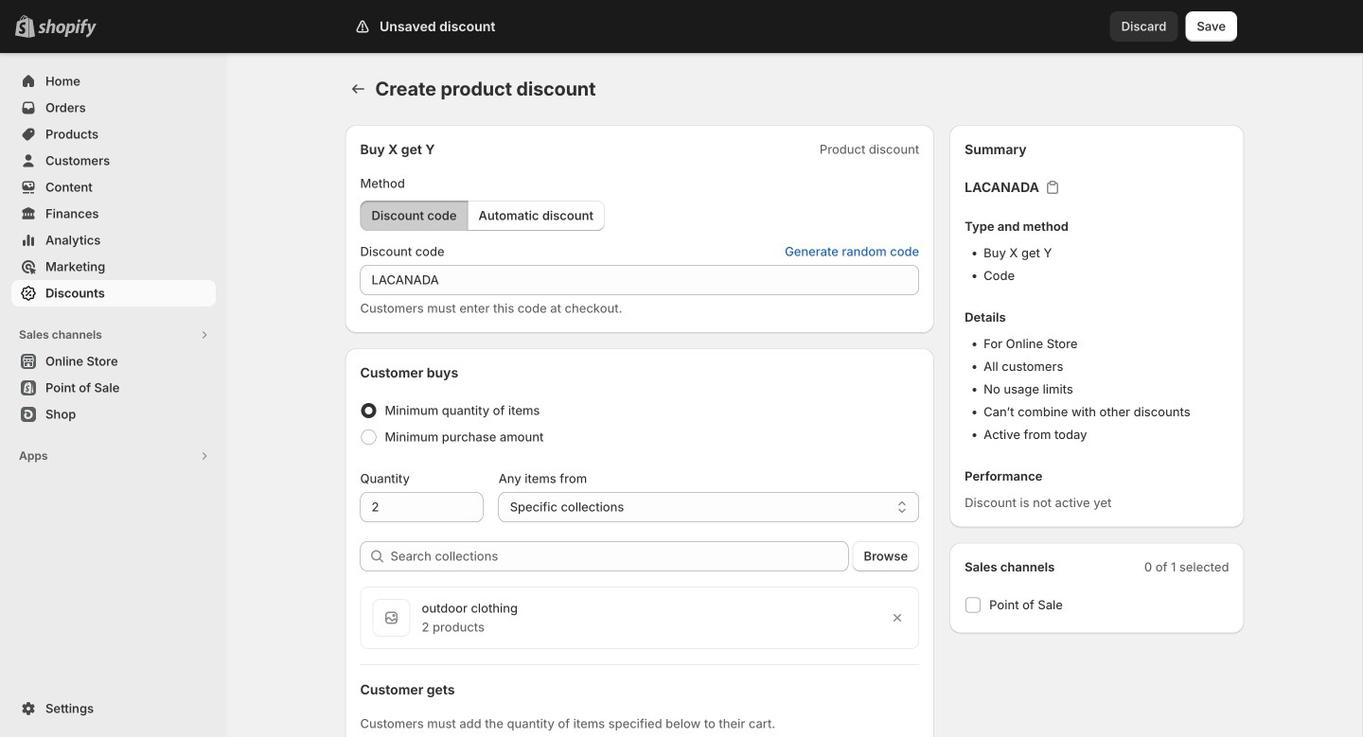 Task type: vqa. For each thing, say whether or not it's contained in the screenshot.
My Store icon
no



Task type: locate. For each thing, give the bounding box(es) containing it.
None text field
[[360, 265, 920, 295], [360, 492, 484, 523], [360, 265, 920, 295], [360, 492, 484, 523]]

Search collections text field
[[391, 542, 849, 572]]

shopify image
[[38, 19, 97, 38]]



